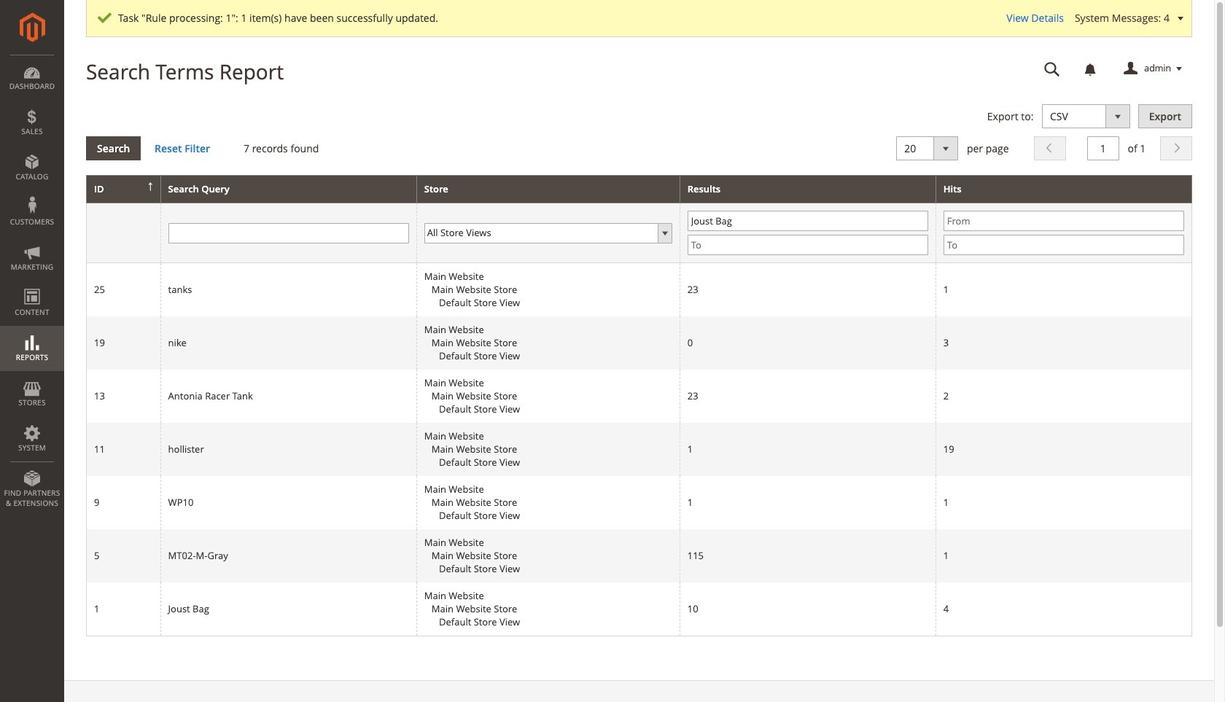 Task type: describe. For each thing, give the bounding box(es) containing it.
from text field for to text box
[[687, 211, 928, 231]]



Task type: locate. For each thing, give the bounding box(es) containing it.
menu bar
[[0, 55, 64, 516]]

magento admin panel image
[[19, 12, 45, 42]]

From text field
[[687, 211, 928, 231], [944, 211, 1184, 231]]

from text field up to text box
[[687, 211, 928, 231]]

None text field
[[1034, 56, 1071, 82], [168, 223, 409, 243], [1034, 56, 1071, 82], [168, 223, 409, 243]]

1 from text field from the left
[[687, 211, 928, 231]]

2 from text field from the left
[[944, 211, 1184, 231]]

To text field
[[944, 235, 1184, 255]]

from text field for to text field
[[944, 211, 1184, 231]]

To text field
[[687, 235, 928, 255]]

from text field up to text field
[[944, 211, 1184, 231]]

1 horizontal spatial from text field
[[944, 211, 1184, 231]]

0 horizontal spatial from text field
[[687, 211, 928, 231]]

None text field
[[1087, 136, 1119, 160]]



Task type: vqa. For each thing, say whether or not it's contained in the screenshot.
menu
no



